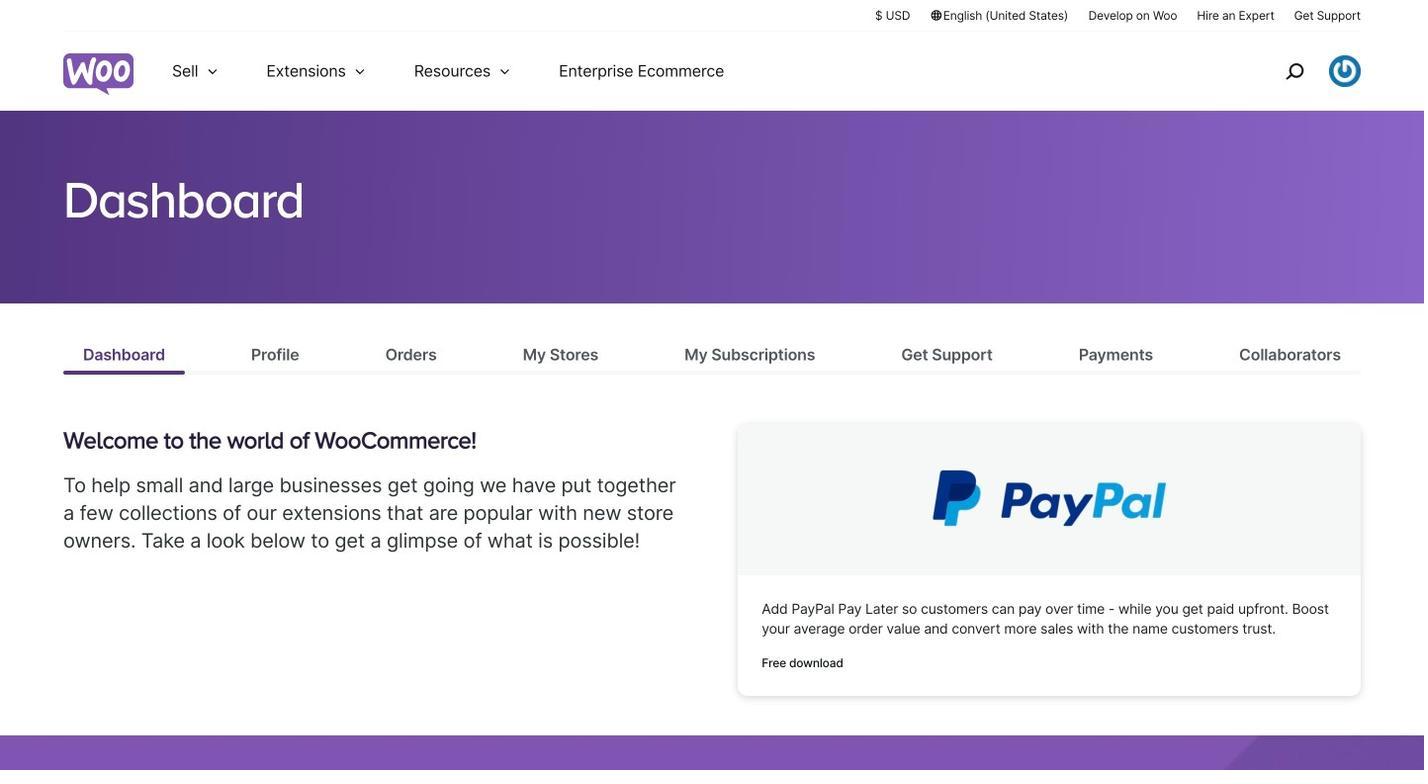 Task type: locate. For each thing, give the bounding box(es) containing it.
open account menu image
[[1330, 55, 1362, 87]]

search image
[[1280, 55, 1311, 87]]



Task type: describe. For each thing, give the bounding box(es) containing it.
service navigation menu element
[[1244, 39, 1362, 103]]



Task type: vqa. For each thing, say whether or not it's contained in the screenshot.
Payments link on the left bottom of the page
no



